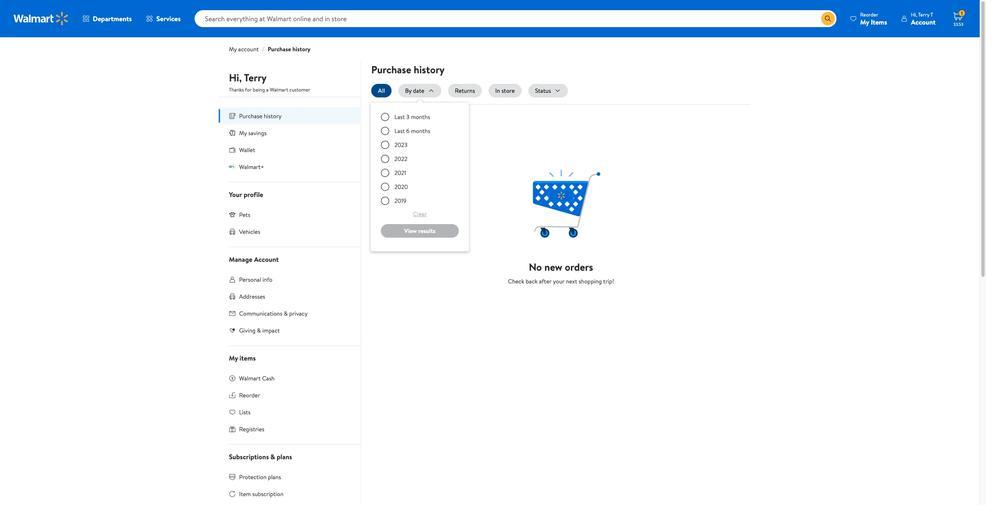 Task type: describe. For each thing, give the bounding box(es) containing it.
1 vertical spatial plans
[[268, 473, 281, 481]]

icon image for my savings
[[229, 129, 236, 136]]

profile
[[244, 190, 263, 199]]

2023
[[395, 141, 408, 149]]

0 vertical spatial purchase history link
[[268, 45, 311, 53]]

next
[[566, 277, 578, 285]]

in store
[[496, 86, 515, 95]]

search icon image
[[825, 15, 832, 22]]

2020
[[395, 183, 408, 191]]

item subscription link
[[219, 485, 361, 502]]

giving
[[239, 326, 256, 334]]

manage account
[[229, 254, 279, 264]]

registries link
[[219, 421, 361, 438]]

back
[[526, 277, 538, 285]]

returns
[[455, 86, 475, 95]]

manage
[[229, 254, 253, 264]]

1 vertical spatial purchase history
[[239, 112, 282, 120]]

hi, for thanks for being a walmart customer
[[229, 71, 242, 85]]

reorder link
[[219, 387, 361, 404]]

walmart+ link
[[219, 158, 361, 175]]

impact
[[262, 326, 280, 334]]

status
[[535, 86, 551, 95]]

last 6 months
[[395, 127, 430, 135]]

clear button
[[381, 207, 459, 221]]

2 vertical spatial history
[[264, 112, 282, 120]]

being
[[253, 86, 265, 93]]

addresses
[[239, 292, 265, 300]]

walmart cash
[[239, 374, 275, 382]]

in
[[496, 86, 500, 95]]

status button
[[529, 84, 568, 97]]

items
[[871, 17, 888, 26]]

protection plans link
[[219, 468, 361, 485]]

last for last 6 months
[[395, 127, 405, 135]]

no new orders check back after your next shopping trip!
[[508, 260, 614, 285]]

months for last 6 months
[[411, 127, 430, 135]]

by
[[405, 86, 412, 95]]

2022
[[395, 155, 408, 163]]

no
[[529, 260, 542, 274]]

cash
[[262, 374, 275, 382]]

shopping
[[579, 277, 602, 285]]

last 3 months
[[395, 113, 430, 121]]

my account / purchase history
[[229, 45, 311, 53]]

view results button
[[381, 224, 459, 238]]

in store button
[[489, 84, 522, 97]]

departments
[[93, 14, 132, 23]]

subscriptions
[[229, 452, 269, 461]]

after
[[539, 277, 552, 285]]

items
[[240, 353, 256, 363]]

view results
[[404, 227, 436, 235]]

by date button
[[399, 84, 442, 97]]

trip!
[[603, 277, 614, 285]]

hi, terry thanks for being a walmart customer
[[229, 71, 310, 93]]

walmart cash link
[[219, 370, 361, 387]]

1 horizontal spatial history
[[293, 45, 311, 53]]

my items
[[229, 353, 256, 363]]

reorder my items
[[861, 11, 888, 26]]

subscriptions & plans
[[229, 452, 292, 461]]

Last 3 months radio
[[381, 113, 390, 121]]

giving & impact
[[239, 326, 280, 334]]

your
[[553, 277, 565, 285]]

savings
[[248, 129, 267, 137]]

2 horizontal spatial history
[[414, 62, 445, 76]]

hi, terry link
[[229, 71, 267, 88]]

Search search field
[[195, 10, 837, 27]]

& for communications
[[284, 309, 288, 317]]

my inside reorder my items
[[861, 17, 870, 26]]

services
[[156, 14, 181, 23]]

item
[[239, 490, 251, 498]]

list containing all
[[371, 84, 751, 251]]

returns button
[[448, 84, 482, 97]]

info
[[263, 275, 273, 283]]

addresses link
[[219, 288, 361, 305]]

protection plans
[[239, 473, 281, 481]]

vehicles link
[[219, 223, 361, 240]]

$3.53
[[954, 21, 964, 27]]

for
[[245, 86, 252, 93]]



Task type: vqa. For each thing, say whether or not it's contained in the screenshot.
2nd Men from the right
no



Task type: locate. For each thing, give the bounding box(es) containing it.
all
[[378, 86, 385, 95]]

& right subscriptions
[[271, 452, 275, 461]]

purchase history link right /
[[268, 45, 311, 53]]

2 vertical spatial &
[[271, 452, 275, 461]]

my savings link
[[219, 124, 361, 141]]

1 vertical spatial history
[[414, 62, 445, 76]]

last
[[395, 113, 405, 121], [395, 127, 405, 135]]

1 horizontal spatial hi,
[[911, 11, 918, 18]]

0 horizontal spatial &
[[257, 326, 261, 334]]

1 horizontal spatial &
[[271, 452, 275, 461]]

Last 6 months radio
[[381, 127, 390, 135]]

1 last from the top
[[395, 113, 405, 121]]

Walmart Site-Wide search field
[[195, 10, 837, 27]]

0 vertical spatial account
[[911, 17, 936, 26]]

purchase history link down customer
[[219, 107, 361, 124]]

0 horizontal spatial reorder
[[239, 391, 260, 399]]

terry left t at the top right of the page
[[919, 11, 930, 18]]

1 vertical spatial account
[[254, 254, 279, 264]]

hi, inside hi, terry thanks for being a walmart customer
[[229, 71, 242, 85]]

history up by date dropdown button
[[414, 62, 445, 76]]

1 vertical spatial purchase history link
[[219, 107, 361, 124]]

1 horizontal spatial purchase history
[[371, 62, 445, 76]]

walmart image
[[14, 12, 69, 25]]

my for my savings
[[239, 129, 247, 137]]

0 vertical spatial plans
[[277, 452, 292, 461]]

1 horizontal spatial terry
[[919, 11, 930, 18]]

2022 radio
[[381, 155, 390, 163]]

walmart left cash
[[239, 374, 261, 382]]

1 vertical spatial last
[[395, 127, 405, 135]]

& for subscriptions
[[271, 452, 275, 461]]

purchase history link
[[268, 45, 311, 53], [219, 107, 361, 124]]

account
[[238, 45, 259, 53]]

terry for account
[[919, 11, 930, 18]]

3
[[406, 113, 410, 121]]

giving & impact link
[[219, 322, 361, 339]]

icon image inside my savings link
[[229, 129, 236, 136]]

icon image for pets
[[229, 211, 236, 218]]

plans up protection plans link
[[277, 452, 292, 461]]

hi, terry t account
[[911, 11, 936, 26]]

1 vertical spatial reorder
[[239, 391, 260, 399]]

icon image inside walmart+ link
[[229, 163, 236, 170]]

/
[[262, 45, 264, 53]]

account left the $3.53
[[911, 17, 936, 26]]

1
[[961, 10, 963, 17]]

t
[[931, 11, 934, 18]]

reorder inside reorder my items
[[861, 11, 879, 18]]

clear
[[413, 210, 427, 218]]

2023 radio
[[381, 141, 390, 149]]

history up savings
[[264, 112, 282, 120]]

last left the 6
[[395, 127, 405, 135]]

reorder up 'lists'
[[239, 391, 260, 399]]

2019 radio
[[381, 197, 390, 205]]

my savings
[[239, 129, 267, 137]]

my left savings
[[239, 129, 247, 137]]

my left items
[[229, 353, 238, 363]]

thanks
[[229, 86, 244, 93]]

0 vertical spatial terry
[[919, 11, 930, 18]]

communications
[[239, 309, 282, 317]]

0 horizontal spatial purchase
[[239, 112, 262, 120]]

1 horizontal spatial purchase
[[268, 45, 291, 53]]

results
[[419, 227, 436, 235]]

terry inside hi, terry thanks for being a walmart customer
[[244, 71, 267, 85]]

0 horizontal spatial hi,
[[229, 71, 242, 85]]

1 vertical spatial icon image
[[229, 163, 236, 170]]

last for last 3 months
[[395, 113, 405, 121]]

departments button
[[75, 8, 139, 29]]

reorder right search icon
[[861, 11, 879, 18]]

2 last from the top
[[395, 127, 405, 135]]

2020 radio
[[381, 183, 390, 191]]

2 icon image from the top
[[229, 163, 236, 170]]

registries
[[239, 425, 264, 433]]

purchase right /
[[268, 45, 291, 53]]

item subscription
[[239, 490, 284, 498]]

wallet
[[239, 146, 255, 154]]

icon image left my savings
[[229, 129, 236, 136]]

personal info link
[[219, 271, 361, 288]]

account up info
[[254, 254, 279, 264]]

walmart+
[[239, 163, 264, 171]]

2 horizontal spatial purchase
[[371, 62, 411, 76]]

reorder for reorder
[[239, 391, 260, 399]]

0 horizontal spatial history
[[264, 112, 282, 120]]

months for last 3 months
[[411, 113, 430, 121]]

my left items on the right top of page
[[861, 17, 870, 26]]

history right /
[[293, 45, 311, 53]]

2 horizontal spatial &
[[284, 309, 288, 317]]

group containing last 3 months
[[378, 109, 462, 245]]

terry for for
[[244, 71, 267, 85]]

hi, for account
[[911, 11, 918, 18]]

2 vertical spatial purchase
[[239, 112, 262, 120]]

lists
[[239, 408, 251, 416]]

0 vertical spatial icon image
[[229, 129, 236, 136]]

privacy
[[289, 309, 308, 317]]

1 horizontal spatial account
[[911, 17, 936, 26]]

0 vertical spatial months
[[411, 113, 430, 121]]

purchase
[[268, 45, 291, 53], [371, 62, 411, 76], [239, 112, 262, 120]]

1 vertical spatial walmart
[[239, 374, 261, 382]]

wallet link
[[219, 141, 361, 158]]

my for my account / purchase history
[[229, 45, 237, 53]]

1 horizontal spatial reorder
[[861, 11, 879, 18]]

walmart inside hi, terry thanks for being a walmart customer
[[270, 86, 288, 93]]

my account link
[[229, 45, 259, 53]]

1 vertical spatial terry
[[244, 71, 267, 85]]

months right 3
[[411, 113, 430, 121]]

plans
[[277, 452, 292, 461], [268, 473, 281, 481]]

purchase up all
[[371, 62, 411, 76]]

0 vertical spatial reorder
[[861, 11, 879, 18]]

2019
[[395, 197, 407, 205]]

personal
[[239, 275, 261, 283]]

protection
[[239, 473, 267, 481]]

walmart right a
[[270, 86, 288, 93]]

lists link
[[219, 404, 361, 421]]

0 vertical spatial purchase
[[268, 45, 291, 53]]

icon image inside pets link
[[229, 211, 236, 218]]

0 vertical spatial history
[[293, 45, 311, 53]]

2021
[[395, 169, 406, 177]]

icon image for walmart+
[[229, 163, 236, 170]]

customer
[[290, 86, 310, 93]]

orders
[[565, 260, 593, 274]]

date
[[413, 86, 425, 95]]

0 horizontal spatial purchase history
[[239, 112, 282, 120]]

by date
[[405, 86, 425, 95]]

0 horizontal spatial walmart
[[239, 374, 261, 382]]

icon image left walmart+
[[229, 163, 236, 170]]

1 icon image from the top
[[229, 129, 236, 136]]

reorder for reorder my items
[[861, 11, 879, 18]]

2 vertical spatial icon image
[[229, 211, 236, 218]]

my left account
[[229, 45, 237, 53]]

6
[[406, 127, 410, 135]]

a
[[266, 86, 269, 93]]

0 vertical spatial hi,
[[911, 11, 918, 18]]

purchase history up savings
[[239, 112, 282, 120]]

months right the 6
[[411, 127, 430, 135]]

1 vertical spatial purchase
[[371, 62, 411, 76]]

hi, up thanks
[[229, 71, 242, 85]]

0 vertical spatial walmart
[[270, 86, 288, 93]]

hi, left t at the top right of the page
[[911, 11, 918, 18]]

list
[[371, 84, 751, 251]]

1 vertical spatial &
[[257, 326, 261, 334]]

all button
[[371, 84, 392, 97]]

1 horizontal spatial walmart
[[270, 86, 288, 93]]

history
[[293, 45, 311, 53], [414, 62, 445, 76], [264, 112, 282, 120]]

& left privacy
[[284, 309, 288, 317]]

pets
[[239, 210, 250, 219]]

view
[[404, 227, 417, 235]]

icon image left pets
[[229, 211, 236, 218]]

1 vertical spatial months
[[411, 127, 430, 135]]

your profile
[[229, 190, 263, 199]]

3 icon image from the top
[[229, 211, 236, 218]]

communications & privacy
[[239, 309, 308, 317]]

pets link
[[219, 206, 361, 223]]

hi, inside hi, terry t account
[[911, 11, 918, 18]]

purchase up my savings
[[239, 112, 262, 120]]

subscription
[[252, 490, 284, 498]]

0 vertical spatial &
[[284, 309, 288, 317]]

0 vertical spatial last
[[395, 113, 405, 121]]

0 horizontal spatial terry
[[244, 71, 267, 85]]

& right "giving"
[[257, 326, 261, 334]]

& for giving
[[257, 326, 261, 334]]

purchase history up "by"
[[371, 62, 445, 76]]

plans up subscription
[[268, 473, 281, 481]]

2021 radio
[[381, 169, 390, 177]]

icon image
[[229, 129, 236, 136], [229, 163, 236, 170], [229, 211, 236, 218]]

account
[[911, 17, 936, 26], [254, 254, 279, 264]]

new
[[545, 260, 563, 274]]

0 horizontal spatial account
[[254, 254, 279, 264]]

last left 3
[[395, 113, 405, 121]]

check
[[508, 277, 525, 285]]

group
[[378, 109, 462, 245]]

terry inside hi, terry t account
[[919, 11, 930, 18]]

reorder
[[861, 11, 879, 18], [239, 391, 260, 399]]

your
[[229, 190, 242, 199]]

services button
[[139, 8, 188, 29]]

personal info
[[239, 275, 273, 283]]

vehicles
[[239, 227, 260, 236]]

store
[[502, 86, 515, 95]]

my for my items
[[229, 353, 238, 363]]

terry up being
[[244, 71, 267, 85]]

terry
[[919, 11, 930, 18], [244, 71, 267, 85]]

1 vertical spatial hi,
[[229, 71, 242, 85]]

0 vertical spatial purchase history
[[371, 62, 445, 76]]

communications & privacy link
[[219, 305, 361, 322]]



